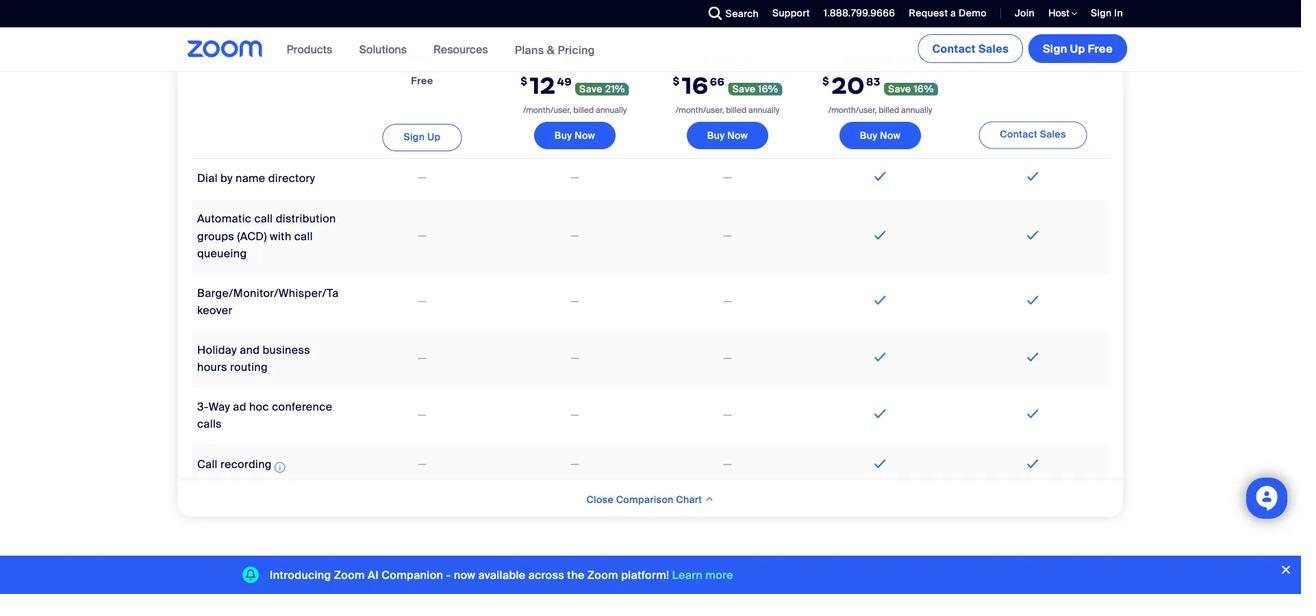 Task type: locate. For each thing, give the bounding box(es) containing it.
recording
[[221, 458, 272, 472]]

$ 16 66 save 16%
[[673, 70, 779, 100]]

2 buy from the left
[[708, 129, 725, 142]]

annually down the 21%
[[596, 105, 627, 115]]

automatic
[[197, 212, 252, 227]]

$ left 16
[[673, 75, 680, 88]]

1 buy now link from the left
[[534, 122, 616, 150]]

/month/user, down 16
[[676, 105, 725, 115]]

business for business plus
[[843, 52, 892, 66]]

contact
[[933, 41, 976, 56], [1001, 128, 1038, 141]]

free down sign in
[[1089, 41, 1114, 56]]

0 horizontal spatial business
[[704, 52, 753, 66]]

16% inside $ 16 66 save 16%
[[759, 83, 779, 95]]

1 vertical spatial sign
[[1044, 41, 1068, 56]]

buy down $ 12 49 save 21%
[[555, 129, 572, 142]]

business up 83
[[843, 52, 892, 66]]

1 /month/user, from the left
[[523, 105, 572, 115]]

0 horizontal spatial 16%
[[759, 83, 779, 95]]

contact sales
[[933, 41, 1009, 56], [1001, 128, 1067, 141]]

2 horizontal spatial /month/user,
[[829, 105, 877, 115]]

/month/user, for 20
[[829, 105, 877, 115]]

billed down the $ 20 83 save 16%
[[879, 105, 900, 115]]

12
[[530, 70, 556, 100]]

now
[[454, 568, 476, 583]]

call
[[254, 212, 273, 227], [294, 230, 313, 244]]

1 $ from the left
[[521, 75, 528, 88]]

introducing
[[270, 568, 331, 583]]

16% down plus
[[914, 83, 935, 95]]

2 now from the left
[[728, 129, 748, 142]]

now for 16
[[728, 129, 748, 142]]

save
[[580, 83, 603, 95], [733, 83, 756, 95], [889, 83, 912, 95]]

0 horizontal spatial buy
[[555, 129, 572, 142]]

0 horizontal spatial up
[[428, 130, 441, 143]]

billed
[[574, 105, 594, 115], [726, 105, 747, 115], [879, 105, 900, 115]]

/month/user, billed annually for 12
[[523, 105, 627, 115]]

buy now down the $ 20 83 save 16%
[[861, 129, 901, 142]]

2 vertical spatial sign
[[404, 130, 425, 143]]

0 vertical spatial contact
[[933, 41, 976, 56]]

contact sales inside application
[[1001, 128, 1067, 141]]

annually
[[596, 105, 627, 115], [749, 105, 780, 115], [902, 105, 933, 115]]

0 horizontal spatial annually
[[596, 105, 627, 115]]

2 save from the left
[[733, 83, 756, 95]]

save for 20
[[889, 83, 912, 95]]

2 horizontal spatial sign
[[1092, 7, 1112, 20]]

buy now link
[[534, 122, 616, 150], [687, 122, 769, 150], [840, 122, 922, 150]]

49
[[557, 75, 572, 88]]

queueing
[[197, 247, 247, 262]]

0 horizontal spatial save
[[580, 83, 603, 95]]

1 horizontal spatial contact
[[1001, 128, 1038, 141]]

up inside application
[[428, 130, 441, 143]]

1 buy now from the left
[[555, 129, 596, 142]]

0 horizontal spatial buy now
[[555, 129, 596, 142]]

buy now link for 16
[[687, 122, 769, 150]]

plus
[[895, 52, 918, 66]]

contact sales link
[[919, 34, 1024, 63], [979, 122, 1088, 149]]

buy now link for 20
[[840, 122, 922, 150]]

1 business from the left
[[704, 52, 753, 66]]

call recording image
[[275, 460, 286, 476]]

1 buy from the left
[[555, 129, 572, 142]]

now for 12
[[575, 129, 596, 142]]

$ 12 49 save 21%
[[521, 70, 625, 100]]

buy down the $ 20 83 save 16%
[[861, 129, 878, 142]]

introducing zoom ai companion - now available across the zoom platform! learn more
[[270, 568, 734, 583]]

3 save from the left
[[889, 83, 912, 95]]

automatic call distribution groups (acd) with call queueing
[[197, 212, 336, 262]]

call up '(acd)'
[[254, 212, 273, 227]]

buy now for 12
[[555, 129, 596, 142]]

1 horizontal spatial $
[[673, 75, 680, 88]]

0 vertical spatial up
[[1071, 41, 1086, 56]]

1 horizontal spatial sales
[[1041, 128, 1067, 141]]

0 horizontal spatial /month/user,
[[523, 105, 572, 115]]

2 horizontal spatial annually
[[902, 105, 933, 115]]

1 horizontal spatial buy now link
[[687, 122, 769, 150]]

billed down $ 16 66 save 16%
[[726, 105, 747, 115]]

1 horizontal spatial call
[[294, 230, 313, 244]]

application
[[192, 43, 1110, 488]]

/month/user, billed annually down $ 12 49 save 21%
[[523, 105, 627, 115]]

now
[[575, 129, 596, 142], [728, 129, 748, 142], [881, 129, 901, 142]]

included image
[[872, 169, 890, 185], [1025, 227, 1043, 244], [1025, 293, 1043, 309], [1025, 350, 1043, 366], [1025, 407, 1043, 423]]

/month/user, billed annually for 20
[[829, 105, 933, 115]]

distribution
[[276, 212, 336, 227]]

21%
[[606, 83, 625, 95]]

16% right 66
[[759, 83, 779, 95]]

companion
[[382, 568, 444, 583]]

2 business from the left
[[843, 52, 892, 66]]

0 horizontal spatial billed
[[574, 105, 594, 115]]

&
[[547, 43, 555, 57]]

directory
[[268, 171, 316, 186]]

save left the 21%
[[580, 83, 603, 95]]

$ for 20
[[823, 75, 830, 88]]

up for sign up
[[428, 130, 441, 143]]

0 horizontal spatial now
[[575, 129, 596, 142]]

3 billed from the left
[[879, 105, 900, 115]]

2 annually from the left
[[749, 105, 780, 115]]

join link
[[1005, 0, 1039, 27], [1015, 7, 1035, 20]]

/month/user, billed annually
[[523, 105, 627, 115], [676, 105, 780, 115], [829, 105, 933, 115]]

conference
[[272, 400, 333, 415]]

sign up
[[404, 130, 441, 143]]

2 horizontal spatial $
[[823, 75, 830, 88]]

call recording application
[[197, 458, 288, 476]]

search
[[726, 7, 759, 20]]

dial
[[197, 171, 218, 186]]

/month/user, for 16
[[676, 105, 725, 115]]

save inside $ 16 66 save 16%
[[733, 83, 756, 95]]

1 horizontal spatial buy now
[[708, 129, 748, 142]]

1 horizontal spatial /month/user,
[[676, 105, 725, 115]]

zoom right the the
[[588, 568, 619, 583]]

not included image
[[721, 170, 735, 186], [416, 228, 429, 245], [721, 228, 735, 245], [569, 351, 582, 367], [416, 457, 429, 474], [569, 457, 582, 474]]

buy now down $ 12 49 save 21%
[[555, 129, 596, 142]]

0 vertical spatial sign
[[1092, 7, 1112, 20]]

0 horizontal spatial sales
[[979, 41, 1009, 56]]

request a demo link
[[899, 0, 991, 27], [910, 7, 987, 20]]

banner
[[171, 27, 1131, 72]]

1 horizontal spatial 16%
[[914, 83, 935, 95]]

buy now link down $ 12 49 save 21%
[[534, 122, 616, 150]]

0 vertical spatial contact sales
[[933, 41, 1009, 56]]

2 $ from the left
[[673, 75, 680, 88]]

save right 83
[[889, 83, 912, 95]]

2 horizontal spatial /month/user, billed annually
[[829, 105, 933, 115]]

1 horizontal spatial up
[[1071, 41, 1086, 56]]

learn more link
[[673, 568, 734, 583]]

1.888.799.9666 button
[[814, 0, 899, 27], [824, 7, 896, 20]]

holiday
[[197, 343, 237, 358]]

not included image
[[416, 170, 429, 186], [569, 170, 582, 186], [569, 228, 582, 245], [416, 294, 429, 310], [569, 294, 582, 310], [721, 294, 735, 310], [416, 351, 429, 367], [721, 351, 735, 367], [416, 408, 429, 424], [569, 408, 582, 424], [721, 408, 735, 424], [721, 457, 735, 474]]

0 horizontal spatial $
[[521, 75, 528, 88]]

1 billed from the left
[[574, 105, 594, 115]]

0 horizontal spatial zoom
[[334, 568, 365, 583]]

0 horizontal spatial /month/user, billed annually
[[523, 105, 627, 115]]

products
[[287, 42, 333, 57]]

0 vertical spatial free
[[1089, 41, 1114, 56]]

1 vertical spatial contact sales
[[1001, 128, 1067, 141]]

dial by name directory
[[197, 171, 316, 186]]

16% inside the $ 20 83 save 16%
[[914, 83, 935, 95]]

0 horizontal spatial buy now link
[[534, 122, 616, 150]]

/month/user, billed annually down the $ 20 83 save 16%
[[829, 105, 933, 115]]

1 horizontal spatial billed
[[726, 105, 747, 115]]

0 horizontal spatial free
[[411, 75, 434, 87]]

sales
[[979, 41, 1009, 56], [1041, 128, 1067, 141]]

free
[[1089, 41, 1114, 56], [411, 75, 434, 87]]

1 vertical spatial free
[[411, 75, 434, 87]]

included image
[[1025, 169, 1043, 185], [872, 227, 890, 244], [872, 293, 890, 309], [872, 350, 890, 366], [872, 407, 890, 423], [872, 456, 890, 473], [1025, 456, 1043, 473]]

2 buy now from the left
[[708, 129, 748, 142]]

support link
[[763, 0, 814, 27], [773, 7, 810, 20]]

3-way ad hoc conference calls
[[197, 400, 333, 432]]

annually down the $ 20 83 save 16%
[[902, 105, 933, 115]]

1 /month/user, billed annually from the left
[[523, 105, 627, 115]]

plans & pricing link
[[515, 43, 595, 57], [515, 43, 595, 57]]

3 buy now link from the left
[[840, 122, 922, 150]]

save inside $ 12 49 save 21%
[[580, 83, 603, 95]]

3 annually from the left
[[902, 105, 933, 115]]

2 horizontal spatial save
[[889, 83, 912, 95]]

3 buy from the left
[[861, 129, 878, 142]]

2 horizontal spatial buy now link
[[840, 122, 922, 150]]

call down distribution
[[294, 230, 313, 244]]

1 annually from the left
[[596, 105, 627, 115]]

1 horizontal spatial now
[[728, 129, 748, 142]]

0 horizontal spatial contact
[[933, 41, 976, 56]]

billed down $ 12 49 save 21%
[[574, 105, 594, 115]]

sign inside button
[[1044, 41, 1068, 56]]

1 now from the left
[[575, 129, 596, 142]]

1 horizontal spatial buy
[[708, 129, 725, 142]]

3 now from the left
[[881, 129, 901, 142]]

free inside button
[[1089, 41, 1114, 56]]

0 vertical spatial contact sales link
[[919, 34, 1024, 63]]

/month/user, billed annually for 16
[[676, 105, 780, 115]]

annually down $ 16 66 save 16%
[[749, 105, 780, 115]]

request a demo
[[910, 7, 987, 20]]

1 vertical spatial sales
[[1041, 128, 1067, 141]]

hours
[[197, 361, 227, 375]]

1 horizontal spatial free
[[1089, 41, 1114, 56]]

1 horizontal spatial sign
[[1044, 41, 1068, 56]]

2 billed from the left
[[726, 105, 747, 115]]

1 horizontal spatial business
[[843, 52, 892, 66]]

3 $ from the left
[[823, 75, 830, 88]]

sign
[[1092, 7, 1112, 20], [1044, 41, 1068, 56], [404, 130, 425, 143]]

buy now
[[555, 129, 596, 142], [708, 129, 748, 142], [861, 129, 901, 142]]

2 buy now link from the left
[[687, 122, 769, 150]]

(acd)
[[237, 230, 267, 244]]

a
[[951, 7, 957, 20]]

/month/user, down 20
[[829, 105, 877, 115]]

1 horizontal spatial save
[[733, 83, 756, 95]]

/month/user, down 12
[[523, 105, 572, 115]]

now down the $ 20 83 save 16%
[[881, 129, 901, 142]]

sign for sign in
[[1092, 7, 1112, 20]]

/month/user, for 12
[[523, 105, 572, 115]]

0 vertical spatial call
[[254, 212, 273, 227]]

now down $ 12 49 save 21%
[[575, 129, 596, 142]]

2 horizontal spatial buy now
[[861, 129, 901, 142]]

1 vertical spatial contact
[[1001, 128, 1038, 141]]

now down $ 16 66 save 16%
[[728, 129, 748, 142]]

1 vertical spatial up
[[428, 130, 441, 143]]

$ inside $ 12 49 save 21%
[[521, 75, 528, 88]]

included image for distribution
[[1025, 227, 1043, 244]]

3 buy now from the left
[[861, 129, 901, 142]]

2 /month/user, from the left
[[676, 105, 725, 115]]

save for 16
[[733, 83, 756, 95]]

enterprise
[[1006, 52, 1061, 66]]

16% for 16
[[759, 83, 779, 95]]

demo
[[959, 7, 987, 20]]

name
[[236, 171, 266, 186]]

3 /month/user, from the left
[[829, 105, 877, 115]]

3 /month/user, billed annually from the left
[[829, 105, 933, 115]]

free down 'basic'
[[411, 75, 434, 87]]

banner containing contact sales
[[171, 27, 1131, 72]]

search button
[[699, 0, 763, 27]]

2 horizontal spatial now
[[881, 129, 901, 142]]

business
[[704, 52, 753, 66], [843, 52, 892, 66]]

0 horizontal spatial sign
[[404, 130, 425, 143]]

$ left 12
[[521, 75, 528, 88]]

$
[[521, 75, 528, 88], [673, 75, 680, 88], [823, 75, 830, 88]]

$ inside $ 16 66 save 16%
[[673, 75, 680, 88]]

1 horizontal spatial zoom
[[588, 568, 619, 583]]

1 16% from the left
[[759, 83, 779, 95]]

1 vertical spatial call
[[294, 230, 313, 244]]

1 save from the left
[[580, 83, 603, 95]]

buy now down $ 16 66 save 16%
[[708, 129, 748, 142]]

billed for 12
[[574, 105, 594, 115]]

2 horizontal spatial billed
[[879, 105, 900, 115]]

16% for 20
[[914, 83, 935, 95]]

1 horizontal spatial /month/user, billed annually
[[676, 105, 780, 115]]

2 16% from the left
[[914, 83, 935, 95]]

included image for business
[[1025, 350, 1043, 366]]

save right 66
[[733, 83, 756, 95]]

included image for ad
[[1025, 407, 1043, 423]]

buy down $ 16 66 save 16%
[[708, 129, 725, 142]]

2 /month/user, billed annually from the left
[[676, 105, 780, 115]]

zoom left 'ai'
[[334, 568, 365, 583]]

buy for 12
[[555, 129, 572, 142]]

buy now link down the $ 20 83 save 16%
[[840, 122, 922, 150]]

$ inside the $ 20 83 save 16%
[[823, 75, 830, 88]]

0 vertical spatial sales
[[979, 41, 1009, 56]]

$ left 20
[[823, 75, 830, 88]]

save inside the $ 20 83 save 16%
[[889, 83, 912, 95]]

1 horizontal spatial annually
[[749, 105, 780, 115]]

business up 66
[[704, 52, 753, 66]]

sign up link
[[383, 124, 462, 151]]

2 horizontal spatial buy
[[861, 129, 878, 142]]

up
[[1071, 41, 1086, 56], [428, 130, 441, 143]]

/month/user, billed annually down $ 16 66 save 16%
[[676, 105, 780, 115]]

zoom
[[334, 568, 365, 583], [588, 568, 619, 583]]

buy now for 16
[[708, 129, 748, 142]]

learn
[[673, 568, 703, 583]]

zoom logo image
[[188, 40, 263, 58]]

sign inside application
[[404, 130, 425, 143]]

buy now link down $ 16 66 save 16%
[[687, 122, 769, 150]]

sales inside application
[[1041, 128, 1067, 141]]

up inside button
[[1071, 41, 1086, 56]]

platform!
[[622, 568, 670, 583]]



Task type: vqa. For each thing, say whether or not it's contained in the screenshot.
Service
no



Task type: describe. For each thing, give the bounding box(es) containing it.
join link up the meetings navigation
[[1015, 7, 1035, 20]]

buy now link for 12
[[534, 122, 616, 150]]

billed for 20
[[879, 105, 900, 115]]

chart
[[677, 494, 703, 506]]

the
[[568, 568, 585, 583]]

available
[[479, 568, 526, 583]]

contact sales inside the meetings navigation
[[933, 41, 1009, 56]]

1 zoom from the left
[[334, 568, 365, 583]]

16
[[682, 70, 709, 100]]

way
[[209, 400, 230, 415]]

host
[[1049, 7, 1072, 20]]

0 horizontal spatial call
[[254, 212, 273, 227]]

contact sales link inside the meetings navigation
[[919, 34, 1024, 63]]

billed for 16
[[726, 105, 747, 115]]

host button
[[1049, 7, 1078, 20]]

83
[[867, 75, 881, 88]]

resources
[[434, 42, 488, 57]]

products button
[[287, 27, 339, 71]]

routing
[[230, 361, 268, 375]]

barge/monitor/whisper/ta keover
[[197, 287, 339, 318]]

buy for 20
[[861, 129, 878, 142]]

contact inside application
[[1001, 128, 1038, 141]]

groups
[[197, 230, 234, 244]]

join
[[1015, 7, 1035, 20]]

sign for sign up
[[404, 130, 425, 143]]

plans
[[515, 43, 544, 57]]

20
[[832, 70, 865, 100]]

$ for 16
[[673, 75, 680, 88]]

solutions button
[[359, 27, 413, 71]]

in
[[1115, 7, 1124, 20]]

annually for 12
[[596, 105, 627, 115]]

across
[[529, 568, 565, 583]]

66
[[710, 75, 725, 88]]

free inside application
[[411, 75, 434, 87]]

close
[[587, 494, 614, 506]]

sign up free
[[1044, 41, 1114, 56]]

now for 20
[[881, 129, 901, 142]]

annually for 16
[[749, 105, 780, 115]]

and
[[240, 343, 260, 358]]

request
[[910, 7, 949, 20]]

barge/monitor/whisper/ta
[[197, 287, 339, 301]]

sign for sign up free
[[1044, 41, 1068, 56]]

plans & pricing
[[515, 43, 595, 57]]

sales inside the meetings navigation
[[979, 41, 1009, 56]]

with
[[270, 230, 292, 244]]

ai
[[368, 568, 379, 583]]

close comparison chart
[[587, 494, 705, 506]]

more
[[706, 568, 734, 583]]

calls
[[197, 418, 222, 432]]

pricing
[[558, 43, 595, 57]]

business plus
[[843, 52, 918, 66]]

$ 20 83 save 16%
[[823, 70, 935, 100]]

application containing 12
[[192, 43, 1110, 488]]

sign in
[[1092, 7, 1124, 20]]

1 vertical spatial contact sales link
[[979, 122, 1088, 149]]

holiday and business hours routing
[[197, 343, 311, 375]]

buy for 16
[[708, 129, 725, 142]]

keover
[[197, 304, 233, 318]]

meetings navigation
[[916, 27, 1131, 66]]

2 zoom from the left
[[588, 568, 619, 583]]

pro
[[566, 52, 584, 66]]

resources button
[[434, 27, 494, 71]]

-
[[446, 568, 451, 583]]

join link left host
[[1005, 0, 1039, 27]]

basic
[[408, 50, 437, 64]]

$ for 12
[[521, 75, 528, 88]]

call recording
[[197, 458, 272, 472]]

up for sign up free
[[1071, 41, 1086, 56]]

3-
[[197, 400, 209, 415]]

business
[[263, 343, 311, 358]]

product information navigation
[[277, 27, 606, 72]]

call
[[197, 458, 218, 472]]

support
[[773, 7, 810, 20]]

sign up free button
[[1029, 34, 1128, 63]]

ad
[[233, 400, 247, 415]]

save for 12
[[580, 83, 603, 95]]

comparison
[[616, 494, 674, 506]]

1.888.799.9666
[[824, 7, 896, 20]]

hoc
[[249, 400, 269, 415]]

by
[[221, 171, 233, 186]]

business for business
[[704, 52, 753, 66]]

solutions
[[359, 42, 407, 57]]

annually for 20
[[902, 105, 933, 115]]

buy now for 20
[[861, 129, 901, 142]]

contact inside the meetings navigation
[[933, 41, 976, 56]]



